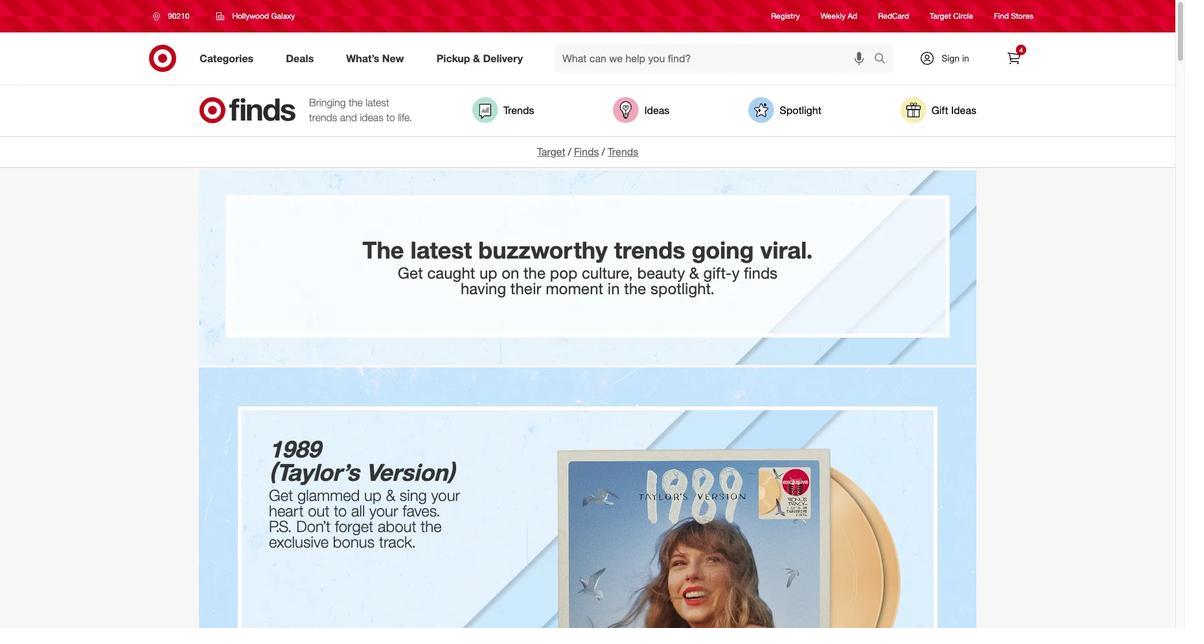 Task type: describe. For each thing, give the bounding box(es) containing it.
buzzworthy
[[479, 236, 608, 264]]

culture,
[[582, 263, 633, 283]]

deals
[[286, 52, 314, 65]]

90210 button
[[145, 5, 203, 28]]

What can we help you find? suggestions appear below search field
[[555, 44, 878, 73]]

moment
[[546, 279, 604, 298]]

search
[[869, 53, 900, 66]]

1 horizontal spatial your
[[432, 486, 460, 505]]

finds link
[[574, 145, 599, 158]]

ideas inside ideas link
[[645, 103, 670, 116]]

deals link
[[275, 44, 330, 73]]

target circle
[[930, 11, 974, 21]]

get inside 1989 (taylor's version) get glammed up & sing your heart out to all your faves. p.s. don't forget about the exclusive bonus track.
[[269, 486, 293, 505]]

finds
[[744, 263, 778, 283]]

up inside 1989 (taylor's version) get glammed up & sing your heart out to all your faves. p.s. don't forget about the exclusive bonus track.
[[364, 486, 382, 505]]

0 vertical spatial in
[[963, 53, 970, 64]]

the inside 'bringing the latest trends and ideas to life.'
[[349, 96, 363, 109]]

1 / from the left
[[568, 145, 572, 158]]

1 vertical spatial trends
[[608, 145, 639, 158]]

pop
[[550, 263, 578, 283]]

version)
[[366, 458, 455, 486]]

gift ideas
[[932, 103, 977, 116]]

find
[[995, 11, 1010, 21]]

gift
[[932, 103, 949, 116]]

galaxy
[[271, 11, 295, 21]]

gift-
[[704, 263, 732, 283]]

2 / from the left
[[602, 145, 605, 158]]

viral.
[[761, 236, 813, 264]]

the inside 1989 (taylor's version) get glammed up & sing your heart out to all your faves. p.s. don't forget about the exclusive bonus track.
[[421, 517, 442, 536]]

0 horizontal spatial your
[[370, 501, 398, 521]]

out
[[308, 501, 330, 521]]

ideas link
[[614, 97, 670, 123]]

latest inside 'bringing the latest trends and ideas to life.'
[[366, 96, 389, 109]]

the right "on" on the left of the page
[[524, 263, 546, 283]]

ad
[[848, 11, 858, 21]]

the
[[363, 236, 404, 264]]

target circle link
[[930, 11, 974, 22]]

redcard link
[[879, 11, 910, 22]]

finds
[[574, 145, 599, 158]]

y
[[732, 263, 740, 283]]

1989 (taylor's version) get glammed up & sing your heart out to all your faves. p.s. don't forget about the exclusive bonus track.
[[269, 435, 465, 552]]

gift ideas link
[[901, 97, 977, 123]]

bringing
[[309, 96, 346, 109]]

caught
[[428, 263, 475, 283]]

target for target circle
[[930, 11, 952, 21]]

spotlight.
[[651, 279, 715, 298]]

categories
[[200, 52, 254, 65]]

pickup & delivery
[[437, 52, 523, 65]]

sign
[[942, 53, 960, 64]]

4 link
[[1000, 44, 1029, 73]]

4
[[1020, 46, 1024, 54]]

on
[[502, 263, 520, 283]]



Task type: vqa. For each thing, say whether or not it's contained in the screenshot.
the bottom Substitute
no



Task type: locate. For each thing, give the bounding box(es) containing it.
0 horizontal spatial in
[[608, 279, 620, 298]]

trends for and
[[309, 111, 337, 124]]

pickup
[[437, 52, 470, 65]]

hollywood galaxy
[[232, 11, 295, 21]]

0 vertical spatial &
[[473, 52, 480, 65]]

latest up having
[[411, 236, 472, 264]]

to left all
[[334, 501, 347, 521]]

trends
[[309, 111, 337, 124], [614, 236, 686, 264]]

what's new
[[346, 52, 404, 65]]

the
[[349, 96, 363, 109], [524, 263, 546, 283], [624, 279, 647, 298], [421, 517, 442, 536]]

get up p.s.
[[269, 486, 293, 505]]

to
[[387, 111, 395, 124], [334, 501, 347, 521]]

0 vertical spatial trends
[[504, 103, 535, 116]]

track.
[[379, 532, 416, 552]]

latest up the "ideas"
[[366, 96, 389, 109]]

find stores
[[995, 11, 1034, 21]]

up left "on" on the left of the page
[[480, 263, 498, 283]]

taylor swift - 1989 (taylor's version) tangerine edition (target exclusive, vinyl), taylor swift - 1989 (taylor's version) aquamarine green deluxe poster edition (target exclusive, cd), taylor swift - 1989 (taylor's version) sunrise boulevard yellow deluxe poster edition (target exclusive, cd), taylor swift - 1989 (taylor's version) rose garden pink deluxe poster edition (target exclusive, cd), taylor swift - 1989 (taylor's version) (cd), string-a-bling jewelry kit with case - mondo llama™, maybelline color sensational made for you 382 red for me - 0.15oz, women's cailin ankle boots - a new day™ silver 5, fujifilm instax mini 12 camera - blue image
[[199, 367, 977, 628]]

0 horizontal spatial up
[[364, 486, 382, 505]]

target for target / finds / trends
[[537, 145, 566, 158]]

what's new link
[[335, 44, 421, 73]]

0 horizontal spatial to
[[334, 501, 347, 521]]

latest inside the latest buzzworthy trends going viral. get caught up on the pop culture, beauty & gift-y finds having their moment in the spotlight.
[[411, 236, 472, 264]]

search button
[[869, 44, 900, 75]]

pickup & delivery link
[[426, 44, 539, 73]]

find stores link
[[995, 11, 1034, 22]]

trends link down the delivery
[[473, 97, 535, 123]]

p.s.
[[269, 517, 292, 536]]

0 vertical spatial trends link
[[473, 97, 535, 123]]

heart
[[269, 501, 304, 521]]

0 horizontal spatial /
[[568, 145, 572, 158]]

1 vertical spatial trends link
[[608, 145, 639, 158]]

up
[[480, 263, 498, 283], [364, 486, 382, 505]]

1 vertical spatial trends
[[614, 236, 686, 264]]

get inside the latest buzzworthy trends going viral. get caught up on the pop culture, beauty & gift-y finds having their moment in the spotlight.
[[398, 263, 423, 283]]

exclusive
[[269, 532, 329, 552]]

1 vertical spatial in
[[608, 279, 620, 298]]

0 horizontal spatial &
[[386, 486, 396, 505]]

trends for going
[[614, 236, 686, 264]]

hollywood galaxy button
[[208, 5, 304, 28]]

target left circle
[[930, 11, 952, 21]]

about
[[378, 517, 417, 536]]

in inside the latest buzzworthy trends going viral. get caught up on the pop culture, beauty & gift-y finds having their moment in the spotlight.
[[608, 279, 620, 298]]

1 vertical spatial &
[[690, 263, 699, 283]]

what's
[[346, 52, 380, 65]]

0 vertical spatial up
[[480, 263, 498, 283]]

0 horizontal spatial ideas
[[645, 103, 670, 116]]

1 horizontal spatial trends link
[[608, 145, 639, 158]]

up up forget
[[364, 486, 382, 505]]

in right sign
[[963, 53, 970, 64]]

& left sing
[[386, 486, 396, 505]]

new
[[382, 52, 404, 65]]

trends right finds link
[[608, 145, 639, 158]]

1 vertical spatial latest
[[411, 236, 472, 264]]

(taylor's
[[269, 458, 360, 486]]

in
[[963, 53, 970, 64], [608, 279, 620, 298]]

registry link
[[772, 11, 800, 22]]

0 vertical spatial get
[[398, 263, 423, 283]]

0 vertical spatial target
[[930, 11, 952, 21]]

circle
[[954, 11, 974, 21]]

1 horizontal spatial trends
[[614, 236, 686, 264]]

& right pickup
[[473, 52, 480, 65]]

to inside 'bringing the latest trends and ideas to life.'
[[387, 111, 395, 124]]

/ right finds
[[602, 145, 605, 158]]

their
[[511, 279, 542, 298]]

the latest buzzworthy trends going viral. get caught up on the pop culture, beauty & gift-y finds having their moment in the spotlight.
[[363, 236, 813, 298]]

sign in
[[942, 53, 970, 64]]

1 horizontal spatial latest
[[411, 236, 472, 264]]

1 horizontal spatial trends
[[608, 145, 639, 158]]

redcard
[[879, 11, 910, 21]]

ideas
[[360, 111, 384, 124]]

stores
[[1012, 11, 1034, 21]]

your right sing
[[432, 486, 460, 505]]

0 vertical spatial trends
[[309, 111, 337, 124]]

/
[[568, 145, 572, 158], [602, 145, 605, 158]]

0 horizontal spatial target
[[537, 145, 566, 158]]

1 horizontal spatial ideas
[[952, 103, 977, 116]]

trends inside the latest buzzworthy trends going viral. get caught up on the pop culture, beauty & gift-y finds having their moment in the spotlight.
[[614, 236, 686, 264]]

delivery
[[483, 52, 523, 65]]

2 vertical spatial &
[[386, 486, 396, 505]]

1 horizontal spatial to
[[387, 111, 395, 124]]

1 vertical spatial target
[[537, 145, 566, 158]]

the left spotlight.
[[624, 279, 647, 298]]

1 horizontal spatial in
[[963, 53, 970, 64]]

your right all
[[370, 501, 398, 521]]

target left finds link
[[537, 145, 566, 158]]

registry
[[772, 11, 800, 21]]

&
[[473, 52, 480, 65], [690, 263, 699, 283], [386, 486, 396, 505]]

& left gift-
[[690, 263, 699, 283]]

1 vertical spatial up
[[364, 486, 382, 505]]

in right 'moment'
[[608, 279, 620, 298]]

beauty
[[638, 263, 685, 283]]

0 horizontal spatial get
[[269, 486, 293, 505]]

2 ideas from the left
[[952, 103, 977, 116]]

1 horizontal spatial target
[[930, 11, 952, 21]]

spotlight
[[780, 103, 822, 116]]

90210
[[168, 11, 190, 21]]

forget
[[335, 517, 374, 536]]

to inside 1989 (taylor's version) get glammed up & sing your heart out to all your faves. p.s. don't forget about the exclusive bonus track.
[[334, 501, 347, 521]]

latest
[[366, 96, 389, 109], [411, 236, 472, 264]]

0 horizontal spatial trends
[[504, 103, 535, 116]]

target link
[[537, 145, 566, 158]]

all
[[351, 501, 365, 521]]

& inside the latest buzzworthy trends going viral. get caught up on the pop culture, beauty & gift-y finds having their moment in the spotlight.
[[690, 263, 699, 283]]

trends link
[[473, 97, 535, 123], [608, 145, 639, 158]]

trends down the delivery
[[504, 103, 535, 116]]

1 vertical spatial get
[[269, 486, 293, 505]]

& inside 1989 (taylor's version) get glammed up & sing your heart out to all your faves. p.s. don't forget about the exclusive bonus track.
[[386, 486, 396, 505]]

0 vertical spatial to
[[387, 111, 395, 124]]

weekly ad
[[821, 11, 858, 21]]

the right about
[[421, 517, 442, 536]]

trends link right finds link
[[608, 145, 639, 158]]

1 vertical spatial to
[[334, 501, 347, 521]]

/ left finds link
[[568, 145, 572, 158]]

to left life.
[[387, 111, 395, 124]]

sign in link
[[909, 44, 990, 73]]

sing
[[400, 486, 427, 505]]

having
[[461, 279, 506, 298]]

1 horizontal spatial &
[[473, 52, 480, 65]]

and
[[340, 111, 357, 124]]

1 horizontal spatial get
[[398, 263, 423, 283]]

life.
[[398, 111, 412, 124]]

0 horizontal spatial trends link
[[473, 97, 535, 123]]

glammed
[[298, 486, 360, 505]]

2 horizontal spatial &
[[690, 263, 699, 283]]

0 horizontal spatial trends
[[309, 111, 337, 124]]

bringing the latest trends and ideas to life.
[[309, 96, 412, 124]]

get
[[398, 263, 423, 283], [269, 486, 293, 505]]

your
[[432, 486, 460, 505], [370, 501, 398, 521]]

the up and
[[349, 96, 363, 109]]

target inside 'link'
[[930, 11, 952, 21]]

bonus
[[333, 532, 375, 552]]

1 horizontal spatial up
[[480, 263, 498, 283]]

spotlight link
[[749, 97, 822, 123]]

target finds image
[[199, 97, 296, 123]]

target / finds / trends
[[537, 145, 639, 158]]

weekly ad link
[[821, 11, 858, 22]]

going
[[692, 236, 754, 264]]

0 vertical spatial latest
[[366, 96, 389, 109]]

trends inside 'bringing the latest trends and ideas to life.'
[[309, 111, 337, 124]]

1 ideas from the left
[[645, 103, 670, 116]]

hollywood
[[232, 11, 269, 21]]

faves.
[[403, 501, 441, 521]]

don't
[[296, 517, 331, 536]]

1989
[[269, 435, 321, 463]]

up inside the latest buzzworthy trends going viral. get caught up on the pop culture, beauty & gift-y finds having their moment in the spotlight.
[[480, 263, 498, 283]]

trends up spotlight.
[[614, 236, 686, 264]]

trends down bringing
[[309, 111, 337, 124]]

categories link
[[189, 44, 270, 73]]

ideas inside gift ideas 'link'
[[952, 103, 977, 116]]

0 horizontal spatial latest
[[366, 96, 389, 109]]

ideas
[[645, 103, 670, 116], [952, 103, 977, 116]]

weekly
[[821, 11, 846, 21]]

get left caught
[[398, 263, 423, 283]]

1 horizontal spatial /
[[602, 145, 605, 158]]

target
[[930, 11, 952, 21], [537, 145, 566, 158]]



